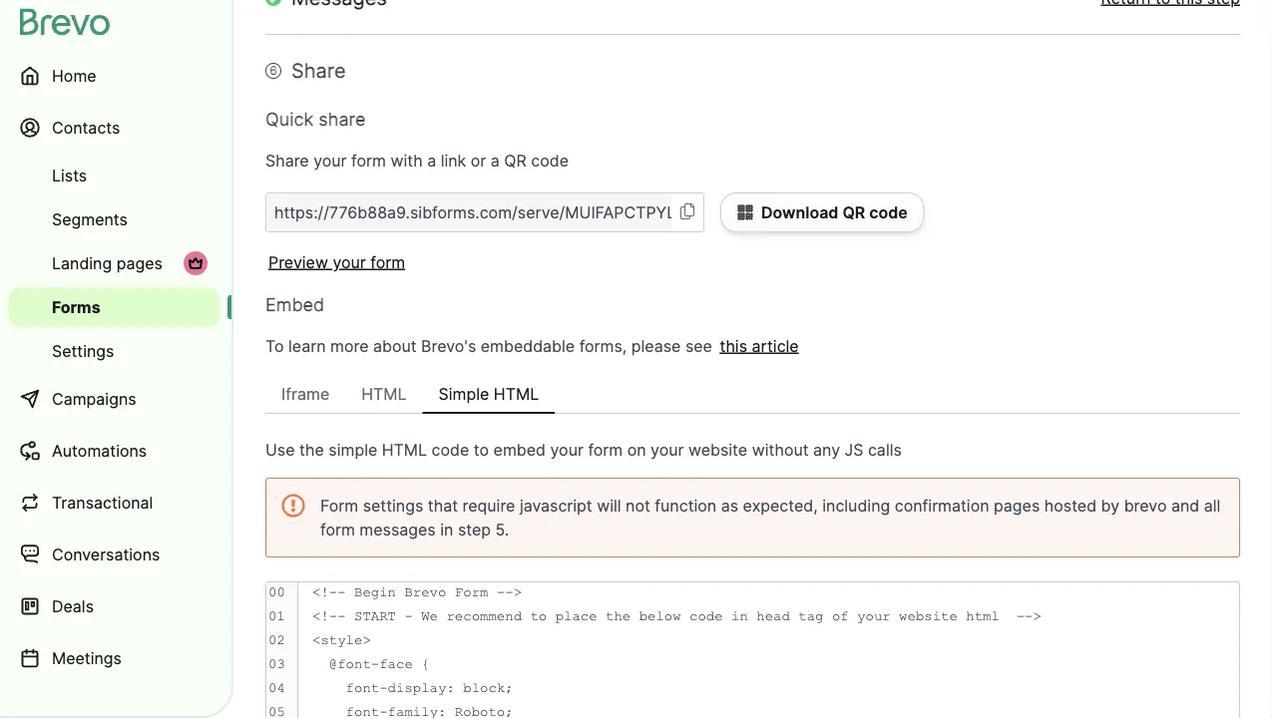 Task type: describe. For each thing, give the bounding box(es) containing it.
require
[[462, 496, 515, 515]]

00
[[268, 585, 285, 600]]

1 horizontal spatial code
[[531, 151, 569, 170]]

form inside form settings that require javascript will not function as expected, including confirmation pages hosted by brevo and all form messages in step 5.
[[320, 520, 355, 539]]

form settings that require javascript will not function as expected, including confirmation pages hosted by brevo and all form messages in step 5.
[[320, 496, 1221, 539]]

share your form with a link or a qr code
[[265, 151, 569, 170]]

your down share
[[313, 151, 347, 170]]

use the simple html code to embed your form on your website without any js calls
[[265, 440, 902, 459]]

simple html link
[[423, 374, 555, 414]]

home link
[[8, 52, 219, 100]]

any
[[813, 440, 840, 459]]

form left with
[[351, 151, 386, 170]]

download qr code
[[761, 203, 908, 222]]

see
[[685, 336, 712, 356]]

6
[[270, 63, 277, 78]]

js
[[845, 440, 863, 459]]

1 a from the left
[[427, 151, 436, 170]]

2 a from the left
[[491, 151, 500, 170]]

settings
[[363, 496, 423, 515]]

home
[[52, 66, 96, 85]]

campaigns link
[[8, 375, 219, 423]]

segments link
[[8, 200, 219, 239]]

left___rvooi image
[[188, 255, 204, 271]]

conversations link
[[8, 531, 219, 579]]

01
[[268, 609, 285, 624]]

lists
[[52, 166, 87, 185]]

this
[[720, 336, 747, 356]]

hosted
[[1044, 496, 1097, 515]]

simple
[[439, 384, 489, 404]]

confirmation
[[895, 496, 989, 515]]

preview your form link
[[265, 252, 405, 272]]

transactional
[[52, 493, 153, 512]]

landing pages link
[[8, 243, 219, 283]]

link
[[441, 151, 466, 170]]

share for share
[[291, 58, 346, 83]]

to
[[474, 440, 489, 459]]

will
[[597, 496, 621, 515]]

download
[[761, 203, 838, 222]]

04
[[268, 680, 285, 696]]

return image
[[265, 0, 281, 6]]

calls
[[868, 440, 902, 459]]

simple html
[[439, 384, 539, 404]]

form
[[320, 496, 358, 515]]

quick
[[265, 108, 314, 130]]

without
[[752, 440, 809, 459]]

more
[[330, 336, 369, 356]]

by
[[1101, 496, 1120, 515]]

campaigns
[[52, 389, 136, 409]]

your right embed
[[550, 440, 584, 459]]

with
[[390, 151, 423, 170]]

deals link
[[8, 583, 219, 631]]

website
[[688, 440, 747, 459]]

html inside "simple html" link
[[494, 384, 539, 404]]

03
[[268, 656, 285, 672]]

form up about
[[370, 252, 405, 272]]

code inside button
[[869, 203, 908, 222]]

simple
[[329, 440, 377, 459]]

forms link
[[8, 287, 219, 327]]

preview your form
[[268, 252, 405, 272]]

deals
[[52, 597, 94, 616]]

automations
[[52, 441, 147, 460]]

landing
[[52, 253, 112, 273]]

your right preview
[[333, 252, 366, 272]]

segments
[[52, 210, 128, 229]]

0 horizontal spatial qr
[[504, 151, 527, 170]]

on
[[627, 440, 646, 459]]

pages inside form settings that require javascript will not function as expected, including confirmation pages hosted by brevo and all form messages in step 5.
[[994, 496, 1040, 515]]

embed
[[493, 440, 546, 459]]

lists link
[[8, 156, 219, 196]]

meetings
[[52, 648, 122, 668]]

brevo
[[1124, 496, 1167, 515]]



Task type: vqa. For each thing, say whether or not it's contained in the screenshot.
with on the top left of the page
yes



Task type: locate. For each thing, give the bounding box(es) containing it.
html down about
[[361, 384, 407, 404]]

code
[[531, 151, 569, 170], [869, 203, 908, 222], [432, 440, 469, 459]]

00 01 02 03 04
[[268, 585, 285, 696]]

automations link
[[8, 427, 219, 475]]

quick share
[[265, 108, 366, 130]]

1 vertical spatial pages
[[994, 496, 1040, 515]]

pages down "segments" link
[[116, 253, 163, 273]]

expected,
[[743, 496, 818, 515]]

messages
[[359, 520, 436, 539]]

2 vertical spatial code
[[432, 440, 469, 459]]

download qr code button
[[720, 193, 925, 232]]

the
[[299, 440, 324, 459]]

transactional link
[[8, 479, 219, 527]]

your right on
[[651, 440, 684, 459]]

including
[[822, 496, 890, 515]]

not
[[626, 496, 650, 515]]

forms
[[52, 297, 100, 317]]

meetings link
[[8, 635, 219, 682]]

brevo's
[[421, 336, 476, 356]]

pages
[[116, 253, 163, 273], [994, 496, 1040, 515]]

or
[[471, 151, 486, 170]]

in
[[440, 520, 453, 539]]

code right or
[[531, 151, 569, 170]]

landing pages
[[52, 253, 163, 273]]

qr
[[504, 151, 527, 170], [842, 203, 865, 222]]

1 vertical spatial code
[[869, 203, 908, 222]]

1 horizontal spatial a
[[491, 151, 500, 170]]

2 horizontal spatial code
[[869, 203, 908, 222]]

iframe
[[281, 384, 329, 404]]

pages left hosted
[[994, 496, 1040, 515]]

1 horizontal spatial pages
[[994, 496, 1040, 515]]

iframe link
[[265, 374, 345, 414]]

settings link
[[8, 331, 219, 371]]

None text field
[[266, 194, 671, 231]]

embeddable
[[481, 336, 575, 356]]

about
[[373, 336, 417, 356]]

0 horizontal spatial a
[[427, 151, 436, 170]]

use
[[265, 440, 295, 459]]

contacts
[[52, 118, 120, 137]]

and
[[1171, 496, 1199, 515]]

form down form
[[320, 520, 355, 539]]

qr right download
[[842, 203, 865, 222]]

learn
[[288, 336, 326, 356]]

forms,
[[579, 336, 627, 356]]

javascript
[[520, 496, 592, 515]]

as
[[721, 496, 738, 515]]

qr inside button
[[842, 203, 865, 222]]

02
[[268, 633, 285, 648]]

conversations
[[52, 545, 160, 564]]

step
[[458, 520, 491, 539]]

code right download
[[869, 203, 908, 222]]

share down quick
[[265, 151, 309, 170]]

all
[[1204, 496, 1221, 515]]

qr right or
[[504, 151, 527, 170]]

share
[[319, 108, 366, 130]]

preview
[[268, 252, 328, 272]]

share
[[291, 58, 346, 83], [265, 151, 309, 170]]

html right simple
[[382, 440, 427, 459]]

html
[[361, 384, 407, 404], [494, 384, 539, 404], [382, 440, 427, 459]]

settings
[[52, 341, 114, 361]]

function
[[655, 496, 716, 515]]

to
[[265, 336, 284, 356]]

5.
[[495, 520, 509, 539]]

contacts link
[[8, 104, 219, 152]]

html inside html link
[[361, 384, 407, 404]]

a left link
[[427, 151, 436, 170]]

this article link
[[717, 336, 799, 356]]

form
[[351, 151, 386, 170], [370, 252, 405, 272], [588, 440, 623, 459], [320, 520, 355, 539]]

1 vertical spatial qr
[[842, 203, 865, 222]]

0 vertical spatial share
[[291, 58, 346, 83]]

html link
[[345, 374, 423, 414]]

0 vertical spatial qr
[[504, 151, 527, 170]]

code left to
[[432, 440, 469, 459]]

0 horizontal spatial code
[[432, 440, 469, 459]]

0 horizontal spatial pages
[[116, 253, 163, 273]]

share for share your form with a link or a qr code
[[265, 151, 309, 170]]

a
[[427, 151, 436, 170], [491, 151, 500, 170]]

embed
[[265, 293, 324, 315]]

share right 6
[[291, 58, 346, 83]]

1 horizontal spatial qr
[[842, 203, 865, 222]]

that
[[428, 496, 458, 515]]

to learn more about brevo's embeddable forms, please see this article
[[265, 336, 799, 356]]

0 vertical spatial pages
[[116, 253, 163, 273]]

0 vertical spatial code
[[531, 151, 569, 170]]

please
[[631, 336, 681, 356]]

html down embeddable
[[494, 384, 539, 404]]

your
[[313, 151, 347, 170], [333, 252, 366, 272], [550, 440, 584, 459], [651, 440, 684, 459]]

1 vertical spatial share
[[265, 151, 309, 170]]

form left on
[[588, 440, 623, 459]]

article
[[752, 336, 799, 356]]

a right or
[[491, 151, 500, 170]]



